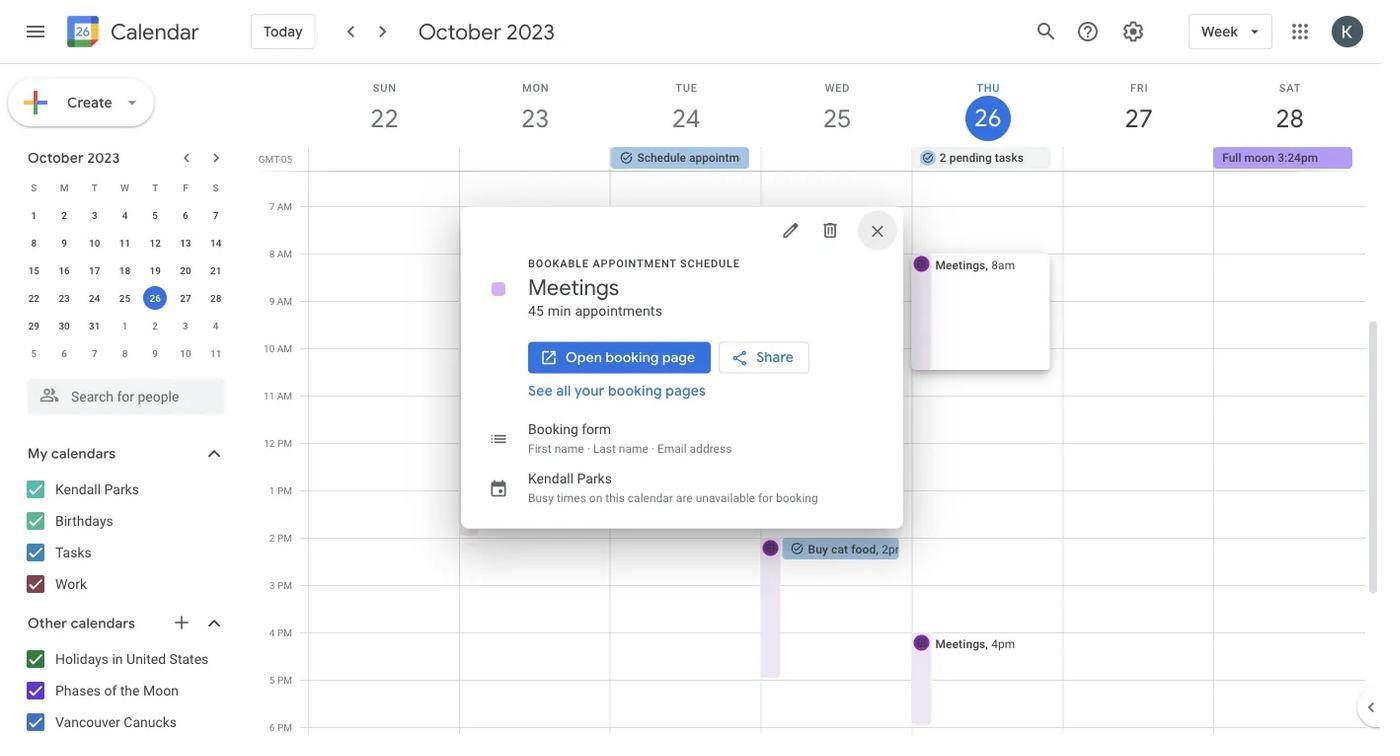 Task type: locate. For each thing, give the bounding box(es) containing it.
meetings
[[936, 258, 986, 272], [528, 274, 619, 302], [483, 306, 533, 319], [634, 353, 684, 367], [936, 637, 986, 651]]

row containing 29
[[19, 312, 231, 340]]

parks inside the my calendars list
[[104, 481, 139, 498]]

of
[[104, 683, 117, 699]]

pages
[[666, 383, 706, 400]]

2 vertical spatial 9
[[152, 348, 158, 359]]

27
[[1124, 102, 1152, 135], [180, 292, 191, 304]]

1 up the 15 element
[[31, 209, 37, 221]]

12 for 12
[[150, 237, 161, 249]]

schedule
[[680, 258, 740, 270]]

4 am from the top
[[277, 343, 292, 354]]

0 vertical spatial appointment
[[689, 151, 756, 165]]

2 inside 2 pending tasks button
[[940, 151, 947, 165]]

am down the 9 am at the top of the page
[[277, 343, 292, 354]]

name down 'booking'
[[555, 442, 584, 456]]

mon 23
[[520, 81, 549, 135]]

3 pm from the top
[[277, 532, 292, 544]]

share button
[[719, 342, 810, 374]]

10
[[89, 237, 100, 249], [264, 343, 275, 354], [180, 348, 191, 359]]

0 horizontal spatial 25
[[119, 292, 131, 304]]

10 for the 10 element
[[89, 237, 100, 249]]

3:24pm
[[1278, 151, 1318, 165]]

1 am from the top
[[277, 200, 292, 212]]

24 inside grid
[[671, 102, 699, 135]]

2 vertical spatial 3
[[269, 580, 275, 591]]

schedule appointment
[[637, 151, 756, 165]]

1 vertical spatial 28
[[210, 292, 221, 304]]

am for 11 am
[[277, 390, 292, 402]]

22
[[369, 102, 397, 135], [28, 292, 40, 304]]

27 down "fri"
[[1124, 102, 1152, 135]]

gmt-05
[[258, 153, 292, 165]]

3 inside grid
[[269, 580, 275, 591]]

pending
[[950, 151, 992, 165]]

27 inside 27 element
[[180, 292, 191, 304]]

meetings , 10am
[[634, 353, 720, 367]]

3 for 3 pm
[[269, 580, 275, 591]]

1 vertical spatial october
[[28, 149, 84, 167]]

0 horizontal spatial s
[[31, 182, 37, 194]]

1 up the november 8 "element"
[[122, 320, 128, 332]]

pm up 1 pm
[[277, 437, 292, 449]]

6 down f
[[183, 209, 188, 221]]

1 vertical spatial 2023
[[87, 149, 120, 167]]

0 vertical spatial october 2023
[[418, 18, 555, 45]]

0 horizontal spatial 22
[[28, 292, 40, 304]]

today button
[[251, 8, 316, 55]]

2023 up mon
[[507, 18, 555, 45]]

0 vertical spatial 26
[[973, 103, 1001, 134]]

3 pm
[[269, 580, 292, 591]]

grid
[[253, 64, 1381, 736]]

october 2023 up m
[[28, 149, 120, 167]]

45
[[528, 303, 544, 319]]

, left 8am
[[986, 258, 989, 272]]

23 element
[[52, 286, 76, 310]]

2 left pending
[[940, 151, 947, 165]]

24
[[671, 102, 699, 135], [89, 292, 100, 304]]

appointment inside button
[[689, 151, 756, 165]]

1 vertical spatial 5
[[31, 348, 37, 359]]

page
[[662, 349, 695, 367]]

1 inside the 'november 1' element
[[122, 320, 128, 332]]

0 horizontal spatial kendall
[[55, 481, 101, 498]]

meetings for meetings , 4pm
[[936, 637, 986, 651]]

pm up 2 pm
[[277, 485, 292, 497]]

s left m
[[31, 182, 37, 194]]

4 pm from the top
[[277, 580, 292, 591]]

0 horizontal spatial 23
[[59, 292, 70, 304]]

31
[[89, 320, 100, 332]]

your
[[575, 383, 605, 400]]

main drawer image
[[24, 20, 47, 43]]

2 for november 2 element on the left top
[[152, 320, 158, 332]]

11 down 10 am
[[264, 390, 275, 402]]

2 vertical spatial booking
[[776, 491, 818, 505]]

6 down '30' element
[[61, 348, 67, 359]]

buy
[[808, 543, 828, 556]]

5 inside grid
[[269, 674, 275, 686]]

9
[[61, 237, 67, 249], [269, 295, 275, 307], [152, 348, 158, 359]]

25 down 18
[[119, 292, 131, 304]]

1 horizontal spatial kendall
[[528, 471, 574, 487]]

sun 22
[[369, 81, 397, 135]]

2 inside november 2 element
[[152, 320, 158, 332]]

pm for 4 pm
[[277, 627, 292, 639]]

full
[[1223, 151, 1242, 165]]

1 horizontal spatial parks
[[577, 471, 612, 487]]

row group
[[19, 201, 231, 367]]

, left 9am
[[533, 306, 536, 319]]

5 up 12 element
[[152, 209, 158, 221]]

2 horizontal spatial 11
[[264, 390, 275, 402]]

10 for november 10 element
[[180, 348, 191, 359]]

7 up 14 'element'
[[213, 209, 219, 221]]

2 vertical spatial 6
[[269, 722, 275, 734]]

17
[[89, 265, 100, 276]]

1 pm from the top
[[277, 437, 292, 449]]

appointment down 24 link
[[689, 151, 756, 165]]

booking right for on the bottom right of the page
[[776, 491, 818, 505]]

0 vertical spatial 27
[[1124, 102, 1152, 135]]

1 horizontal spatial 12
[[264, 437, 275, 449]]

1 horizontal spatial 24
[[671, 102, 699, 135]]

cell down the 25 "link"
[[761, 147, 912, 171]]

row group containing 1
[[19, 201, 231, 367]]

2 am from the top
[[277, 248, 292, 260]]

pm
[[277, 437, 292, 449], [277, 485, 292, 497], [277, 532, 292, 544], [277, 580, 292, 591], [277, 627, 292, 639], [277, 674, 292, 686], [277, 722, 292, 734]]

meetings , 9am
[[483, 306, 563, 319]]

row inside grid
[[300, 147, 1381, 171]]

05
[[281, 153, 292, 165]]

0 vertical spatial 5
[[152, 209, 158, 221]]

pm for 2 pm
[[277, 532, 292, 544]]

2 vertical spatial 4
[[269, 627, 275, 639]]

row down the 25 "link"
[[300, 147, 1381, 171]]

1 vertical spatial 4
[[213, 320, 219, 332]]

form
[[582, 422, 611, 438]]

· left email
[[652, 442, 655, 456]]

meetings left 4pm
[[936, 637, 986, 651]]

12 inside row group
[[150, 237, 161, 249]]

open booking page
[[566, 349, 695, 367]]

22 inside row group
[[28, 292, 40, 304]]

0 vertical spatial 1
[[31, 209, 37, 221]]

1 horizontal spatial 23
[[520, 102, 548, 135]]

0 vertical spatial 28
[[1275, 102, 1303, 135]]

0 vertical spatial 3
[[92, 209, 97, 221]]

1 down 12 pm
[[269, 485, 275, 497]]

cell down 22 link
[[309, 147, 460, 171]]

, left 4pm
[[986, 637, 989, 651]]

22 inside grid
[[369, 102, 397, 135]]

1 vertical spatial calendars
[[71, 615, 135, 633]]

18 element
[[113, 259, 137, 282]]

2 horizontal spatial 4
[[269, 627, 275, 639]]

28 down the sat
[[1275, 102, 1303, 135]]

11 inside grid
[[264, 390, 275, 402]]

1 horizontal spatial 3
[[183, 320, 188, 332]]

2 up 3 pm on the left of page
[[269, 532, 275, 544]]

parks
[[577, 471, 612, 487], [104, 481, 139, 498]]

, left 10am
[[684, 353, 687, 367]]

4
[[122, 209, 128, 221], [213, 320, 219, 332], [269, 627, 275, 639]]

20
[[180, 265, 191, 276]]

0 horizontal spatial 2023
[[87, 149, 120, 167]]

kendall up "birthdays"
[[55, 481, 101, 498]]

0 vertical spatial 6
[[183, 209, 188, 221]]

kendall inside kendall parks busy times on this calendar are unavailable for booking
[[528, 471, 574, 487]]

, left 2pm
[[876, 543, 879, 556]]

name
[[555, 442, 584, 456], [619, 442, 649, 456]]

pm up 4 pm
[[277, 580, 292, 591]]

29 element
[[22, 314, 46, 338]]

0 horizontal spatial 27
[[180, 292, 191, 304]]

kendall inside the my calendars list
[[55, 481, 101, 498]]

0 horizontal spatial 10
[[89, 237, 100, 249]]

2 horizontal spatial 8
[[269, 248, 275, 260]]

1 horizontal spatial appointment
[[689, 151, 756, 165]]

1 horizontal spatial 26
[[973, 103, 1001, 134]]

pm down "5 pm" at the left of page
[[277, 722, 292, 734]]

3 up the 10 element
[[92, 209, 97, 221]]

3 inside november 3 element
[[183, 320, 188, 332]]

0 vertical spatial october
[[418, 18, 502, 45]]

tasks
[[55, 545, 92, 561]]

2pm
[[882, 543, 906, 556]]

0 horizontal spatial appointment
[[593, 258, 677, 270]]

pm for 1 pm
[[277, 485, 292, 497]]

23 down 16
[[59, 292, 70, 304]]

5 pm from the top
[[277, 627, 292, 639]]

0 horizontal spatial 1
[[31, 209, 37, 221]]

parks down my calendars dropdown button
[[104, 481, 139, 498]]

am for 9 am
[[277, 295, 292, 307]]

4 for november 4 element
[[213, 320, 219, 332]]

am for 8 am
[[277, 248, 292, 260]]

6 inside grid
[[269, 722, 275, 734]]

1 horizontal spatial 8
[[122, 348, 128, 359]]

4 down the 28 element
[[213, 320, 219, 332]]

calendars up kendall parks
[[51, 445, 116, 463]]

5 for 5 pm
[[269, 674, 275, 686]]

2 t from the left
[[152, 182, 158, 194]]

27 link
[[1117, 96, 1162, 141]]

1 horizontal spatial t
[[152, 182, 158, 194]]

am down 05
[[277, 200, 292, 212]]

appointment for schedule
[[689, 151, 756, 165]]

1 vertical spatial appointment
[[593, 258, 677, 270]]

25
[[822, 102, 850, 135], [119, 292, 131, 304]]

my calendars button
[[4, 438, 245, 470]]

row up the november 8 "element"
[[19, 312, 231, 340]]

1 vertical spatial 24
[[89, 292, 100, 304]]

parks inside kendall parks busy times on this calendar are unavailable for booking
[[577, 471, 612, 487]]

row down w on the left of the page
[[19, 201, 231, 229]]

pm for 3 pm
[[277, 580, 292, 591]]

2 pm from the top
[[277, 485, 292, 497]]

19
[[150, 265, 161, 276]]

1 horizontal spatial 6
[[183, 209, 188, 221]]

0 horizontal spatial october
[[28, 149, 84, 167]]

november 7 element
[[83, 342, 106, 365]]

1 vertical spatial booking
[[608, 383, 662, 400]]

0 horizontal spatial 24
[[89, 292, 100, 304]]

calendars up in
[[71, 615, 135, 633]]

0 horizontal spatial 3
[[92, 209, 97, 221]]

20 element
[[174, 259, 197, 282]]

27 down 20 on the left of page
[[180, 292, 191, 304]]

6 pm from the top
[[277, 674, 292, 686]]

pm down 3 pm on the left of page
[[277, 627, 292, 639]]

28 down 21 on the top left of the page
[[210, 292, 221, 304]]

bookable
[[528, 258, 589, 270]]

appointment
[[689, 151, 756, 165], [593, 258, 677, 270]]

kendall up busy on the bottom of the page
[[528, 471, 574, 487]]

0 horizontal spatial ·
[[587, 442, 590, 456]]

0 horizontal spatial 26
[[150, 292, 161, 304]]

0 vertical spatial 12
[[150, 237, 161, 249]]

w
[[121, 182, 129, 194]]

11 down november 4 element
[[210, 348, 221, 359]]

2 vertical spatial 1
[[269, 485, 275, 497]]

2 vertical spatial 11
[[264, 390, 275, 402]]

row down 18 element
[[19, 284, 231, 312]]

cell
[[309, 147, 460, 171], [460, 147, 611, 171], [761, 147, 912, 171], [1063, 147, 1214, 171]]

other calendars button
[[4, 608, 245, 640]]

1 vertical spatial 11
[[210, 348, 221, 359]]

7 inside "element"
[[92, 348, 97, 359]]

12 inside grid
[[264, 437, 275, 449]]

1 horizontal spatial 10
[[180, 348, 191, 359]]

1 horizontal spatial 1
[[122, 320, 128, 332]]

0 vertical spatial 24
[[671, 102, 699, 135]]

calendars
[[51, 445, 116, 463], [71, 615, 135, 633]]

row up 25 element
[[19, 257, 231, 284]]

0 horizontal spatial 7
[[92, 348, 97, 359]]

8
[[31, 237, 37, 249], [269, 248, 275, 260], [122, 348, 128, 359]]

am for 10 am
[[277, 343, 292, 354]]

first
[[528, 442, 552, 456]]

parks up on
[[577, 471, 612, 487]]

12 down 11 am
[[264, 437, 275, 449]]

10 down november 3 element
[[180, 348, 191, 359]]

1 inside grid
[[269, 485, 275, 497]]

t left f
[[152, 182, 158, 194]]

26 down thu
[[973, 103, 1001, 134]]

26
[[973, 103, 1001, 134], [150, 292, 161, 304]]

0 vertical spatial 4
[[122, 209, 128, 221]]

5 down 29 element
[[31, 348, 37, 359]]

21 element
[[204, 259, 228, 282]]

meetings up "min"
[[528, 274, 619, 302]]

1 horizontal spatial 27
[[1124, 102, 1152, 135]]

7 down the gmt-
[[269, 200, 275, 212]]

10 element
[[83, 231, 106, 255]]

7 am
[[269, 200, 292, 212]]

for
[[758, 491, 773, 505]]

21
[[210, 265, 221, 276]]

0 horizontal spatial 4
[[122, 209, 128, 221]]

24 link
[[664, 96, 709, 141]]

None search field
[[0, 371, 245, 415]]

23 down mon
[[520, 102, 548, 135]]

t
[[92, 182, 98, 194], [152, 182, 158, 194]]

11 up 18
[[119, 237, 131, 249]]

1 horizontal spatial 7
[[213, 209, 219, 221]]

22 down sun
[[369, 102, 397, 135]]

2 horizontal spatial 9
[[269, 295, 275, 307]]

10 up 11 am
[[264, 343, 275, 354]]

0 horizontal spatial t
[[92, 182, 98, 194]]

3 down 27 element at top
[[183, 320, 188, 332]]

mon
[[522, 81, 549, 94]]

9 up 10 am
[[269, 295, 275, 307]]

1 vertical spatial october 2023
[[28, 149, 120, 167]]

1 horizontal spatial 22
[[369, 102, 397, 135]]

s right f
[[213, 182, 219, 194]]

booking up 'see all your booking pages' link at the bottom
[[606, 349, 659, 367]]

10 for 10 am
[[264, 343, 275, 354]]

appointment for bookable
[[593, 258, 677, 270]]

am up 12 pm
[[277, 390, 292, 402]]

full moon 3:24pm button
[[1214, 147, 1353, 169]]

vancouver
[[55, 714, 120, 731]]

4 up 11 element
[[122, 209, 128, 221]]

3 up 4 pm
[[269, 580, 275, 591]]

11 for 11 am
[[264, 390, 275, 402]]

october 2023 up mon
[[418, 18, 555, 45]]

24 down 17
[[89, 292, 100, 304]]

0 vertical spatial 23
[[520, 102, 548, 135]]

23
[[520, 102, 548, 135], [59, 292, 70, 304]]

26 down 19
[[150, 292, 161, 304]]

am
[[277, 200, 292, 212], [277, 248, 292, 260], [277, 295, 292, 307], [277, 343, 292, 354], [277, 390, 292, 402]]

appointment up appointments
[[593, 258, 677, 270]]

1 cell from the left
[[309, 147, 460, 171]]

am down 8 am
[[277, 295, 292, 307]]

2 vertical spatial 5
[[269, 674, 275, 686]]

9 down november 2 element on the left top
[[152, 348, 158, 359]]

kendall for kendall parks
[[55, 481, 101, 498]]

7 inside grid
[[269, 200, 275, 212]]

november 3 element
[[174, 314, 197, 338]]

0 vertical spatial 9
[[61, 237, 67, 249]]

11 element
[[113, 231, 137, 255]]

0 horizontal spatial 6
[[61, 348, 67, 359]]

1 horizontal spatial 2023
[[507, 18, 555, 45]]

share
[[757, 349, 794, 367]]

24 down tue
[[671, 102, 699, 135]]

8 down the 'november 1' element
[[122, 348, 128, 359]]

row
[[300, 147, 1381, 171], [19, 174, 231, 201], [19, 201, 231, 229], [19, 229, 231, 257], [19, 257, 231, 284], [19, 284, 231, 312], [19, 312, 231, 340], [19, 340, 231, 367]]

calendars for other calendars
[[71, 615, 135, 633]]

25 element
[[113, 286, 137, 310]]

1 horizontal spatial 5
[[152, 209, 158, 221]]

pm down 4 pm
[[277, 674, 292, 686]]

my calendars list
[[4, 474, 245, 600]]

booking
[[606, 349, 659, 367], [608, 383, 662, 400], [776, 491, 818, 505]]

1 horizontal spatial s
[[213, 182, 219, 194]]

8 inside "element"
[[122, 348, 128, 359]]

today
[[264, 23, 303, 40]]

29
[[28, 320, 40, 332]]

meetings up pages
[[634, 353, 684, 367]]

0 horizontal spatial 5
[[31, 348, 37, 359]]

pm up 3 pm on the left of page
[[277, 532, 292, 544]]

14
[[210, 237, 221, 249]]

0 vertical spatial calendars
[[51, 445, 116, 463]]

meetings left 9am
[[483, 306, 533, 319]]

7 pm from the top
[[277, 722, 292, 734]]

0 vertical spatial 2023
[[507, 18, 555, 45]]

t left w on the left of the page
[[92, 182, 98, 194]]

cell down 27 link at the top right of the page
[[1063, 147, 1214, 171]]

1 horizontal spatial 25
[[822, 102, 850, 135]]

row up 18 element
[[19, 229, 231, 257]]

settings menu image
[[1122, 20, 1146, 43]]

19 element
[[143, 259, 167, 282]]

22 down 15
[[28, 292, 40, 304]]

2023 down create
[[87, 149, 120, 167]]

0 horizontal spatial parks
[[104, 481, 139, 498]]

kendall parks
[[55, 481, 139, 498]]

thu 26
[[973, 81, 1001, 134]]

row containing schedule appointment
[[300, 147, 1381, 171]]

calendars for my calendars
[[51, 445, 116, 463]]

1 vertical spatial 12
[[264, 437, 275, 449]]

am up the 9 am at the top of the page
[[277, 248, 292, 260]]

united
[[126, 651, 166, 668]]

17 element
[[83, 259, 106, 282]]

11 am
[[264, 390, 292, 402]]

2 horizontal spatial 3
[[269, 580, 275, 591]]

7 down 31 element
[[92, 348, 97, 359]]

4 inside grid
[[269, 627, 275, 639]]

booking down open booking page
[[608, 383, 662, 400]]

1 horizontal spatial 11
[[210, 348, 221, 359]]

9 up 16 element
[[61, 237, 67, 249]]

0 vertical spatial 11
[[119, 237, 131, 249]]

1 vertical spatial 23
[[59, 292, 70, 304]]

november 9 element
[[143, 342, 167, 365]]

· left 'last'
[[587, 442, 590, 456]]

8 inside grid
[[269, 248, 275, 260]]

4 for 4 pm
[[269, 627, 275, 639]]

28
[[1275, 102, 1303, 135], [210, 292, 221, 304]]

2 horizontal spatial 7
[[269, 200, 275, 212]]

1 horizontal spatial 9
[[152, 348, 158, 359]]

5 down 4 pm
[[269, 674, 275, 686]]

2 up november 9 element
[[152, 320, 158, 332]]

name right 'last'
[[619, 442, 649, 456]]

grid containing 22
[[253, 64, 1381, 736]]

26 link
[[966, 96, 1011, 141]]

2 horizontal spatial 5
[[269, 674, 275, 686]]

row containing s
[[19, 174, 231, 201]]

2
[[940, 151, 947, 165], [61, 209, 67, 221], [152, 320, 158, 332], [269, 532, 275, 544]]

states
[[169, 651, 209, 668]]

0 horizontal spatial 12
[[150, 237, 161, 249]]

1 horizontal spatial 4
[[213, 320, 219, 332]]

row up 11 element
[[19, 174, 231, 201]]

12 up 19
[[150, 237, 161, 249]]

1 horizontal spatial ·
[[652, 442, 655, 456]]

3 am from the top
[[277, 295, 292, 307]]

other calendars list
[[4, 644, 245, 736]]

1 vertical spatial 27
[[180, 292, 191, 304]]

calendar element
[[63, 12, 199, 55]]

cell down 23 link
[[460, 147, 611, 171]]

27 inside grid
[[1124, 102, 1152, 135]]

16
[[59, 265, 70, 276]]

pm for 5 pm
[[277, 674, 292, 686]]

0 vertical spatial 25
[[822, 102, 850, 135]]

25 down wed
[[822, 102, 850, 135]]

create
[[67, 94, 112, 112]]

5 am from the top
[[277, 390, 292, 402]]



Task type: describe. For each thing, give the bounding box(es) containing it.
6 for 6 pm
[[269, 722, 275, 734]]

18
[[119, 265, 131, 276]]

23 inside mon 23
[[520, 102, 548, 135]]

23 link
[[513, 96, 558, 141]]

kendall parks busy times on this calendar are unavailable for booking
[[528, 471, 818, 505]]

parks for kendall parks busy times on this calendar are unavailable for booking
[[577, 471, 612, 487]]

2 name from the left
[[619, 442, 649, 456]]

last
[[593, 442, 616, 456]]

booking inside kendall parks busy times on this calendar are unavailable for booking
[[776, 491, 818, 505]]

22 element
[[22, 286, 46, 310]]

food
[[851, 543, 876, 556]]

26 cell
[[140, 284, 170, 312]]

birthdays
[[55, 513, 113, 529]]

sat 28
[[1275, 81, 1303, 135]]

28 inside grid
[[1275, 102, 1303, 135]]

november 1 element
[[113, 314, 137, 338]]

9 for 9 am
[[269, 295, 275, 307]]

f
[[183, 182, 188, 194]]

meetings , 8am
[[936, 258, 1015, 272]]

address
[[690, 442, 732, 456]]

pm for 6 pm
[[277, 722, 292, 734]]

0 horizontal spatial 9
[[61, 237, 67, 249]]

meetings for meetings
[[528, 274, 619, 302]]

the
[[120, 683, 140, 699]]

delete appointment schedule image
[[821, 221, 840, 240]]

fri 27
[[1124, 81, 1152, 135]]

schedule appointment button
[[611, 147, 756, 169]]

0 horizontal spatial 8
[[31, 237, 37, 249]]

phases
[[55, 683, 101, 699]]

are
[[676, 491, 693, 505]]

buy cat food , 2pm
[[808, 543, 906, 556]]

4 pm
[[269, 627, 292, 639]]

8 for 8 am
[[269, 248, 275, 260]]

see all your booking pages
[[528, 383, 706, 400]]

schedule
[[637, 151, 686, 165]]

1 name from the left
[[555, 442, 584, 456]]

, for meetings , 4pm
[[986, 637, 989, 651]]

november 2 element
[[143, 314, 167, 338]]

calendar
[[628, 491, 673, 505]]

1 t from the left
[[92, 182, 98, 194]]

add other calendars image
[[172, 613, 192, 633]]

2 · from the left
[[652, 442, 655, 456]]

10 am
[[264, 343, 292, 354]]

booking form first name · last name · email address
[[528, 422, 732, 456]]

meetings heading
[[528, 274, 619, 302]]

m
[[60, 182, 69, 194]]

, for meetings , 9am
[[533, 306, 536, 319]]

on
[[589, 491, 603, 505]]

7 for november 7 "element" at the top left of page
[[92, 348, 97, 359]]

bookable appointment schedule
[[528, 258, 740, 270]]

1 horizontal spatial october 2023
[[418, 18, 555, 45]]

2 s from the left
[[213, 182, 219, 194]]

0 vertical spatial booking
[[606, 349, 659, 367]]

2 for 2 pending tasks
[[940, 151, 947, 165]]

4 cell from the left
[[1063, 147, 1214, 171]]

full moon 3:24pm
[[1223, 151, 1318, 165]]

november 11 element
[[204, 342, 228, 365]]

meetings for meetings , 9am
[[483, 306, 533, 319]]

14 element
[[204, 231, 228, 255]]

other calendars
[[28, 615, 135, 633]]

2 for 2 pm
[[269, 532, 275, 544]]

meetings for meetings , 10am
[[634, 353, 684, 367]]

3 cell from the left
[[761, 147, 912, 171]]

calendar heading
[[107, 18, 199, 46]]

22 link
[[362, 96, 407, 141]]

26, today element
[[143, 286, 167, 310]]

other
[[28, 615, 67, 633]]

wed 25
[[822, 81, 850, 135]]

30 element
[[52, 314, 76, 338]]

parks for kendall parks
[[104, 481, 139, 498]]

30
[[59, 320, 70, 332]]

31 element
[[83, 314, 106, 338]]

1 for 1 pm
[[269, 485, 275, 497]]

sun
[[373, 81, 397, 94]]

am for 7 am
[[277, 200, 292, 212]]

28 link
[[1267, 96, 1313, 141]]

sat
[[1280, 81, 1302, 94]]

7 for 7 am
[[269, 200, 275, 212]]

2 cell from the left
[[460, 147, 611, 171]]

november 8 element
[[113, 342, 137, 365]]

11 for 11 element
[[119, 237, 131, 249]]

1 horizontal spatial october
[[418, 18, 502, 45]]

23 inside 'element'
[[59, 292, 70, 304]]

12 element
[[143, 231, 167, 255]]

week button
[[1189, 8, 1273, 55]]

holidays in united states
[[55, 651, 209, 668]]

6 pm
[[269, 722, 292, 734]]

27 element
[[174, 286, 197, 310]]

26 inside 26, today element
[[150, 292, 161, 304]]

row containing 5
[[19, 340, 231, 367]]

10am
[[690, 353, 720, 367]]

unavailable
[[696, 491, 755, 505]]

open
[[566, 349, 602, 367]]

5 for november 5 element
[[31, 348, 37, 359]]

5 pm
[[269, 674, 292, 686]]

2 pending tasks button
[[912, 147, 1051, 169]]

45 min appointments
[[528, 303, 663, 319]]

vancouver canucks
[[55, 714, 177, 731]]

october 2023 grid
[[19, 174, 231, 367]]

row containing 15
[[19, 257, 231, 284]]

phases of the moon
[[55, 683, 179, 699]]

tue
[[676, 81, 698, 94]]

in
[[112, 651, 123, 668]]

fri
[[1131, 81, 1149, 94]]

1 for the 'november 1' element
[[122, 320, 128, 332]]

cat
[[831, 543, 848, 556]]

25 inside wed 25
[[822, 102, 850, 135]]

november 4 element
[[204, 314, 228, 338]]

gmt-
[[258, 153, 281, 165]]

26 inside grid
[[973, 103, 1001, 134]]

13 element
[[174, 231, 197, 255]]

row containing 8
[[19, 229, 231, 257]]

1 · from the left
[[587, 442, 590, 456]]

november 6 element
[[52, 342, 76, 365]]

9 for november 9 element
[[152, 348, 158, 359]]

moon
[[1245, 151, 1275, 165]]

28 element
[[204, 286, 228, 310]]

8am
[[992, 258, 1015, 272]]

holidays
[[55, 651, 109, 668]]

calendar
[[111, 18, 199, 46]]

row containing 1
[[19, 201, 231, 229]]

meetings for meetings , 8am
[[936, 258, 986, 272]]

3 for november 3 element
[[183, 320, 188, 332]]

create button
[[8, 79, 154, 126]]

meetings , 4pm
[[936, 637, 1016, 651]]

8 am
[[269, 248, 292, 260]]

november 5 element
[[22, 342, 46, 365]]

28 inside row group
[[210, 292, 221, 304]]

row containing 22
[[19, 284, 231, 312]]

booking
[[528, 422, 578, 438]]

, for meetings , 10am
[[684, 353, 687, 367]]

0 horizontal spatial october 2023
[[28, 149, 120, 167]]

tasks
[[995, 151, 1024, 165]]

8 for the november 8 "element"
[[122, 348, 128, 359]]

min
[[548, 303, 572, 319]]

15
[[28, 265, 40, 276]]

november 10 element
[[174, 342, 197, 365]]

times
[[557, 491, 586, 505]]

16 element
[[52, 259, 76, 282]]

6 for the november 6 element
[[61, 348, 67, 359]]

this
[[606, 491, 625, 505]]

4pm
[[992, 637, 1016, 651]]

Search for people text field
[[39, 379, 213, 415]]

pm for 12 pm
[[277, 437, 292, 449]]

2 down m
[[61, 209, 67, 221]]

see all your booking pages link
[[528, 383, 706, 400]]

busy
[[528, 491, 554, 505]]

, for meetings , 8am
[[986, 258, 989, 272]]

tue 24
[[671, 81, 699, 135]]

24 inside row group
[[89, 292, 100, 304]]

kendall for kendall parks busy times on this calendar are unavailable for booking
[[528, 471, 574, 487]]

15 element
[[22, 259, 46, 282]]

25 inside row group
[[119, 292, 131, 304]]

24 element
[[83, 286, 106, 310]]

2 pm
[[269, 532, 292, 544]]

13
[[180, 237, 191, 249]]

12 for 12 pm
[[264, 437, 275, 449]]

my
[[28, 445, 48, 463]]

1 s from the left
[[31, 182, 37, 194]]

email
[[658, 442, 687, 456]]

my calendars
[[28, 445, 116, 463]]

12 pm
[[264, 437, 292, 449]]

11 for 'november 11' element
[[210, 348, 221, 359]]



Task type: vqa. For each thing, say whether or not it's contained in the screenshot.


